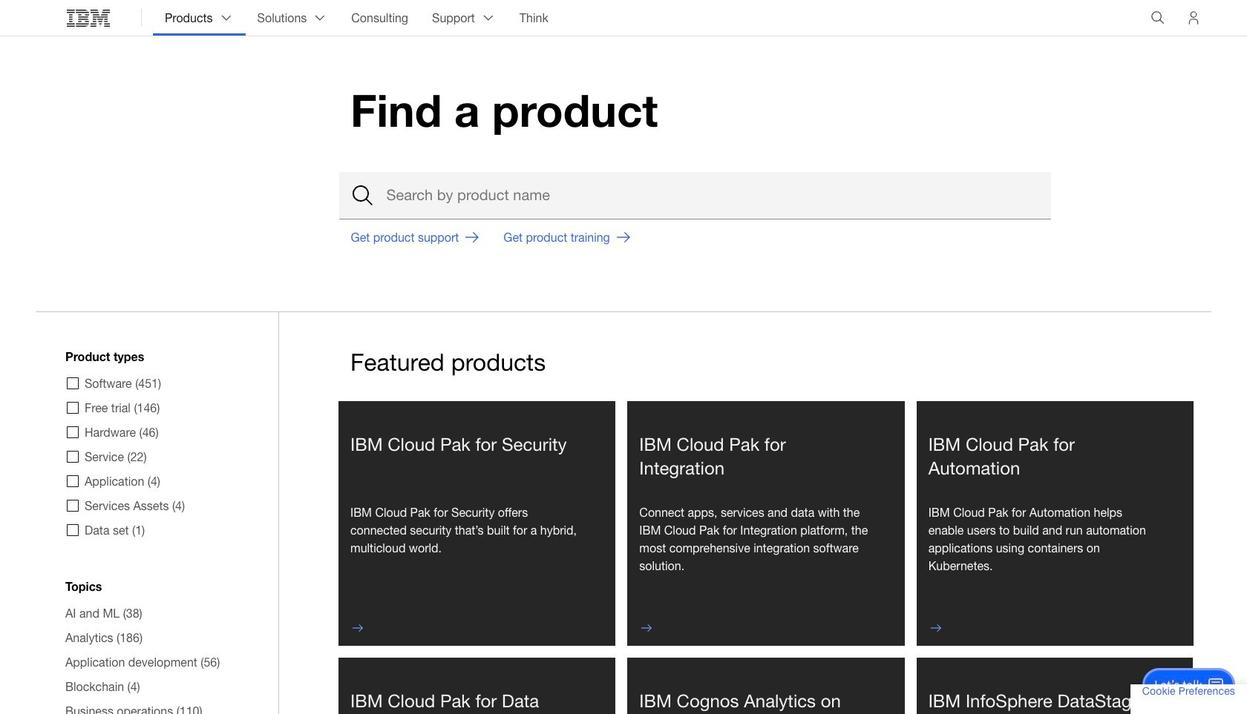 Task type: locate. For each thing, give the bounding box(es) containing it.
let's talk element
[[1155, 678, 1203, 694]]

Search text field
[[339, 172, 1051, 219]]

search element
[[339, 172, 1051, 219]]



Task type: vqa. For each thing, say whether or not it's contained in the screenshot.
"let's talk" ELEMENT at the bottom right of page
yes



